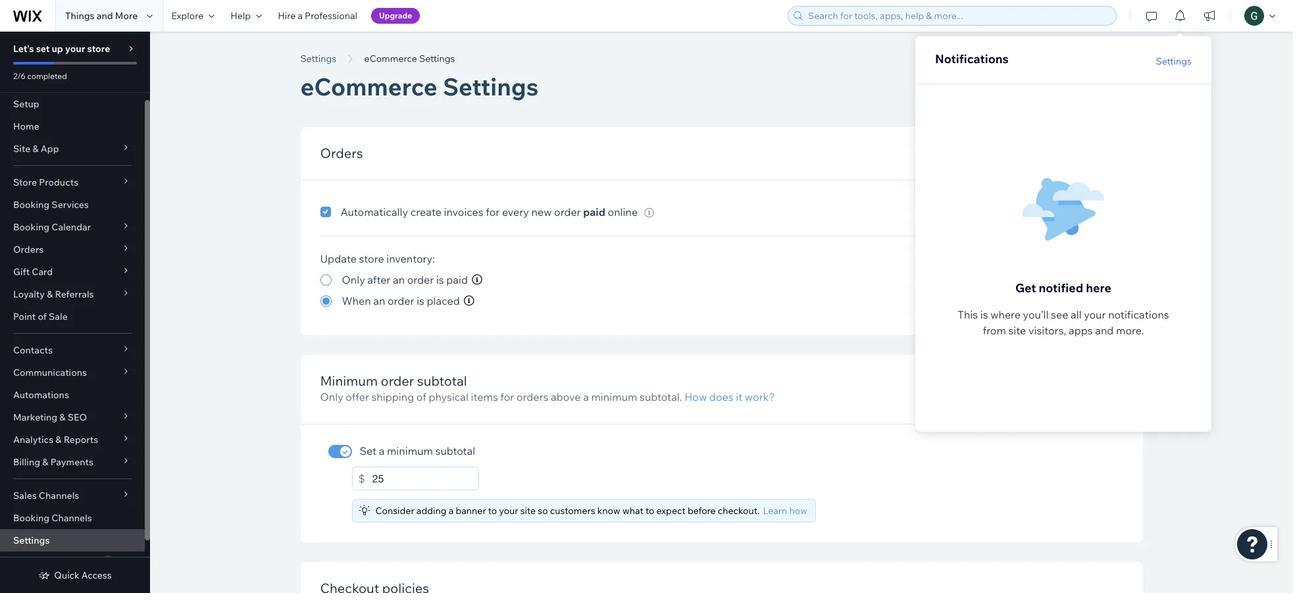 Task type: describe. For each thing, give the bounding box(es) containing it.
of inside minimum order subtotal only offer shipping of physical items for orders above a minimum subtotal. how does it work?
[[417, 390, 426, 403]]

know
[[597, 505, 620, 517]]

how
[[789, 505, 807, 517]]

sale
[[49, 311, 68, 322]]

& for analytics
[[55, 434, 62, 446]]

booking calendar
[[13, 221, 91, 233]]

sidebar element
[[0, 32, 150, 593]]

sales channels button
[[0, 484, 145, 507]]

minimum
[[320, 373, 378, 389]]

marketing & seo
[[13, 411, 87, 423]]

a right adding
[[449, 505, 454, 517]]

get
[[1016, 280, 1036, 296]]

store inside sidebar element
[[87, 43, 110, 55]]

help button
[[223, 0, 270, 32]]

1 horizontal spatial an
[[393, 273, 405, 286]]

0 vertical spatial for
[[486, 205, 500, 219]]

quick access
[[54, 569, 112, 581]]

hire a professional link
[[270, 0, 365, 32]]

things
[[65, 10, 95, 22]]

store products
[[13, 176, 78, 188]]

quick
[[54, 569, 79, 581]]

physical
[[429, 390, 469, 403]]

analytics & reports button
[[0, 428, 145, 451]]

card
[[32, 266, 53, 278]]

order down only after an order is paid
[[388, 294, 414, 307]]

0 horizontal spatial is
[[417, 294, 424, 307]]

shipping
[[372, 390, 414, 403]]

things and more
[[65, 10, 138, 22]]

invoices
[[444, 205, 484, 219]]

learn
[[763, 505, 787, 517]]

setup
[[13, 98, 39, 110]]

communications
[[13, 367, 87, 378]]

does
[[709, 390, 734, 403]]

this is where you'll see all your notifications from site visitors, apps and more.
[[958, 308, 1169, 337]]

hire
[[278, 10, 296, 22]]

your inside 'this is where you'll see all your notifications from site visitors, apps and more.'
[[1084, 308, 1106, 321]]

& for loyalty
[[47, 288, 53, 300]]

automations
[[13, 389, 69, 401]]

gift
[[13, 266, 30, 278]]

marketing & seo button
[[0, 406, 145, 428]]

hire a professional
[[278, 10, 357, 22]]

see
[[1051, 308, 1068, 321]]

new
[[531, 205, 552, 219]]

setup link
[[0, 93, 145, 115]]

consider adding a banner to your site so customers know what to expect before checkout. learn how
[[375, 505, 807, 517]]

contacts
[[13, 344, 53, 356]]

settings button
[[1156, 55, 1192, 67]]

for inside minimum order subtotal only offer shipping of physical items for orders above a minimum subtotal. how does it work?
[[500, 390, 514, 403]]

order down inventory:
[[407, 273, 434, 286]]

inventory:
[[386, 252, 435, 265]]

help
[[231, 10, 251, 22]]

booking for booking calendar
[[13, 221, 49, 233]]

get notified here
[[1016, 280, 1112, 296]]

reports
[[64, 434, 98, 446]]

notifications
[[1108, 308, 1169, 321]]

site & app
[[13, 143, 59, 155]]

1 vertical spatial ecommerce
[[300, 72, 438, 101]]

a right set
[[379, 445, 385, 458]]

site inside 'this is where you'll see all your notifications from site visitors, apps and more.'
[[1009, 324, 1026, 337]]

checkout.
[[718, 505, 760, 517]]

consider
[[375, 505, 414, 517]]

notified
[[1039, 280, 1083, 296]]

upgrade button
[[371, 8, 420, 24]]

Search for tools, apps, help & more... field
[[804, 7, 1112, 25]]

loyalty
[[13, 288, 45, 300]]

online
[[608, 205, 638, 219]]

all
[[1071, 308, 1082, 321]]

analytics & reports
[[13, 434, 98, 446]]

set
[[36, 43, 50, 55]]

more.
[[1116, 324, 1144, 337]]

order inside minimum order subtotal only offer shipping of physical items for orders above a minimum subtotal. how does it work?
[[381, 373, 414, 389]]

order right the new
[[554, 205, 581, 219]]

booking services
[[13, 199, 89, 211]]

info tooltip image
[[644, 208, 654, 218]]

1 to from the left
[[488, 505, 497, 517]]

channels for booking channels
[[52, 512, 92, 524]]

2/6
[[13, 71, 26, 81]]

products
[[39, 176, 78, 188]]

1 vertical spatial store
[[359, 252, 384, 265]]

create
[[410, 205, 442, 219]]

your inside sidebar element
[[65, 43, 85, 55]]

placed
[[427, 294, 460, 307]]

a inside hire a professional link
[[298, 10, 303, 22]]

marketing
[[13, 411, 57, 423]]

and inside 'this is where you'll see all your notifications from site visitors, apps and more.'
[[1095, 324, 1114, 337]]

orders
[[517, 390, 549, 403]]

1 horizontal spatial paid
[[583, 205, 605, 219]]

set
[[360, 445, 376, 458]]

0 horizontal spatial site
[[520, 505, 536, 517]]

quick access button
[[38, 569, 112, 581]]

1 horizontal spatial settings link
[[294, 52, 343, 65]]

a inside minimum order subtotal only offer shipping of physical items for orders above a minimum subtotal. how does it work?
[[583, 390, 589, 403]]

update
[[320, 252, 357, 265]]

seo
[[68, 411, 87, 423]]

0 vertical spatial only
[[342, 273, 365, 286]]

0 horizontal spatial paid
[[446, 273, 468, 286]]

when an order is placed
[[342, 294, 460, 307]]

1 vertical spatial subtotal
[[435, 445, 475, 458]]

so
[[538, 505, 548, 517]]

customers
[[550, 505, 595, 517]]

how
[[685, 390, 707, 403]]

more
[[115, 10, 138, 22]]

payments
[[50, 456, 93, 468]]



Task type: locate. For each thing, give the bounding box(es) containing it.
orders
[[320, 145, 363, 161], [13, 244, 44, 255]]

to right banner
[[488, 505, 497, 517]]

booking down the "sales"
[[13, 512, 49, 524]]

1 horizontal spatial site
[[1009, 324, 1026, 337]]

and right apps on the right bottom of the page
[[1095, 324, 1114, 337]]

0 vertical spatial ecommerce settings
[[364, 53, 455, 64]]

your right all
[[1084, 308, 1106, 321]]

your left 'so'
[[499, 505, 518, 517]]

is inside 'this is where you'll see all your notifications from site visitors, apps and more.'
[[980, 308, 988, 321]]

and
[[97, 10, 113, 22], [1095, 324, 1114, 337]]

settings
[[300, 53, 336, 64], [419, 53, 455, 64], [1156, 55, 1192, 67], [443, 72, 539, 101], [13, 534, 50, 546]]

1 vertical spatial is
[[417, 294, 424, 307]]

& for site
[[33, 143, 39, 155]]

calendar
[[52, 221, 91, 233]]

of left 'physical'
[[417, 390, 426, 403]]

0 vertical spatial booking
[[13, 199, 49, 211]]

only up when
[[342, 273, 365, 286]]

automatically create invoices for every new order paid online
[[341, 205, 638, 219]]

subtotal.
[[640, 390, 682, 403]]

every
[[502, 205, 529, 219]]

& right billing
[[42, 456, 48, 468]]

0 vertical spatial an
[[393, 273, 405, 286]]

booking channels
[[13, 512, 92, 524]]

0 horizontal spatial settings link
[[0, 529, 145, 552]]

booking for booking channels
[[13, 512, 49, 524]]

notifications
[[935, 51, 1009, 66]]

store products button
[[0, 171, 145, 193]]

store down things and more
[[87, 43, 110, 55]]

& for marketing
[[59, 411, 66, 423]]

settings inside sidebar element
[[13, 534, 50, 546]]

booking down booking services
[[13, 221, 49, 233]]

point
[[13, 311, 36, 322]]

here
[[1086, 280, 1112, 296]]

minimum inside minimum order subtotal only offer shipping of physical items for orders above a minimum subtotal. how does it work?
[[591, 390, 637, 403]]

let's set up your store
[[13, 43, 110, 55]]

3 booking from the top
[[13, 512, 49, 524]]

0 vertical spatial info tooltip image
[[472, 274, 482, 285]]

channels inside dropdown button
[[39, 490, 79, 502]]

upgrade
[[379, 11, 412, 20]]

0 horizontal spatial for
[[486, 205, 500, 219]]

an down the after
[[373, 294, 385, 307]]

& left seo
[[59, 411, 66, 423]]

0 vertical spatial is
[[436, 273, 444, 286]]

where
[[991, 308, 1021, 321]]

order up shipping
[[381, 373, 414, 389]]

referrals
[[55, 288, 94, 300]]

$
[[358, 472, 365, 485]]

0 vertical spatial site
[[1009, 324, 1026, 337]]

1 vertical spatial and
[[1095, 324, 1114, 337]]

channels down sales channels dropdown button
[[52, 512, 92, 524]]

of left sale
[[38, 311, 47, 322]]

update store inventory:
[[320, 252, 435, 265]]

0 horizontal spatial orders
[[13, 244, 44, 255]]

banner
[[456, 505, 486, 517]]

0 horizontal spatial an
[[373, 294, 385, 307]]

billing
[[13, 456, 40, 468]]

info tooltip image
[[472, 274, 482, 285], [464, 296, 474, 306]]

1 vertical spatial site
[[520, 505, 536, 517]]

2/6 completed
[[13, 71, 67, 81]]

subtotal inside minimum order subtotal only offer shipping of physical items for orders above a minimum subtotal. how does it work?
[[417, 373, 467, 389]]

& left "reports"
[[55, 434, 62, 446]]

0 horizontal spatial store
[[87, 43, 110, 55]]

adding
[[417, 505, 447, 517]]

booking calendar button
[[0, 216, 145, 238]]

1 vertical spatial of
[[417, 390, 426, 403]]

1 horizontal spatial minimum
[[591, 390, 637, 403]]

booking down store at the top left of page
[[13, 199, 49, 211]]

of inside sidebar element
[[38, 311, 47, 322]]

booking channels link
[[0, 507, 145, 529]]

1 vertical spatial for
[[500, 390, 514, 403]]

learn how link
[[763, 505, 807, 517]]

contacts button
[[0, 339, 145, 361]]

0 vertical spatial settings link
[[294, 52, 343, 65]]

2 vertical spatial booking
[[13, 512, 49, 524]]

booking for booking services
[[13, 199, 49, 211]]

0 horizontal spatial of
[[38, 311, 47, 322]]

up
[[52, 43, 63, 55]]

1 booking from the top
[[13, 199, 49, 211]]

0 vertical spatial channels
[[39, 490, 79, 502]]

point of sale link
[[0, 305, 145, 328]]

orders inside popup button
[[13, 244, 44, 255]]

communications button
[[0, 361, 145, 384]]

1 vertical spatial orders
[[13, 244, 44, 255]]

site
[[13, 143, 30, 155]]

minimum order subtotal only offer shipping of physical items for orders above a minimum subtotal. how does it work?
[[320, 373, 775, 403]]

only down minimum
[[320, 390, 343, 403]]

subtotal
[[417, 373, 467, 389], [435, 445, 475, 458]]

info tooltip image for only after an order is paid
[[472, 274, 482, 285]]

an
[[393, 273, 405, 286], [373, 294, 385, 307]]

1 horizontal spatial your
[[499, 505, 518, 517]]

1 vertical spatial channels
[[52, 512, 92, 524]]

1 vertical spatial paid
[[446, 273, 468, 286]]

1 vertical spatial info tooltip image
[[464, 296, 474, 306]]

2 horizontal spatial is
[[980, 308, 988, 321]]

0 horizontal spatial minimum
[[387, 445, 433, 458]]

for right items
[[500, 390, 514, 403]]

1 vertical spatial ecommerce settings
[[300, 72, 539, 101]]

professional
[[305, 10, 357, 22]]

0 horizontal spatial and
[[97, 10, 113, 22]]

order
[[554, 205, 581, 219], [407, 273, 434, 286], [388, 294, 414, 307], [381, 373, 414, 389]]

1 vertical spatial minimum
[[387, 445, 433, 458]]

0 vertical spatial your
[[65, 43, 85, 55]]

1 horizontal spatial for
[[500, 390, 514, 403]]

minimum up enter amount text box
[[387, 445, 433, 458]]

minimum left subtotal. at bottom
[[591, 390, 637, 403]]

app
[[41, 143, 59, 155]]

1 horizontal spatial orders
[[320, 145, 363, 161]]

access
[[81, 569, 112, 581]]

& for billing
[[42, 456, 48, 468]]

2 vertical spatial is
[[980, 308, 988, 321]]

is left placed on the left of the page
[[417, 294, 424, 307]]

for
[[486, 205, 500, 219], [500, 390, 514, 403]]

is up placed on the left of the page
[[436, 273, 444, 286]]

gift card button
[[0, 261, 145, 283]]

channels for sales channels
[[39, 490, 79, 502]]

ecommerce settings
[[364, 53, 455, 64], [300, 72, 539, 101]]

2 vertical spatial your
[[499, 505, 518, 517]]

1 horizontal spatial of
[[417, 390, 426, 403]]

loyalty & referrals
[[13, 288, 94, 300]]

is right this
[[980, 308, 988, 321]]

settings link down booking channels
[[0, 529, 145, 552]]

store
[[13, 176, 37, 188]]

subtotal up 'physical'
[[417, 373, 467, 389]]

1 vertical spatial booking
[[13, 221, 49, 233]]

& right loyalty
[[47, 288, 53, 300]]

only inside minimum order subtotal only offer shipping of physical items for orders above a minimum subtotal. how does it work?
[[320, 390, 343, 403]]

set a minimum subtotal
[[360, 445, 475, 458]]

sales
[[13, 490, 37, 502]]

1 horizontal spatial is
[[436, 273, 444, 286]]

0 horizontal spatial your
[[65, 43, 85, 55]]

loyalty & referrals button
[[0, 283, 145, 305]]

1 horizontal spatial store
[[359, 252, 384, 265]]

expect
[[657, 505, 686, 517]]

info tooltip image for when an order is placed
[[464, 296, 474, 306]]

1 vertical spatial only
[[320, 390, 343, 403]]

items
[[471, 390, 498, 403]]

work?
[[745, 390, 775, 403]]

it
[[736, 390, 743, 403]]

your right up at the left top of page
[[65, 43, 85, 55]]

home link
[[0, 115, 145, 138]]

0 vertical spatial of
[[38, 311, 47, 322]]

your
[[65, 43, 85, 55], [1084, 308, 1106, 321], [499, 505, 518, 517]]

booking inside dropdown button
[[13, 221, 49, 233]]

2 booking from the top
[[13, 221, 49, 233]]

from
[[983, 324, 1006, 337]]

settings link down hire a professional link
[[294, 52, 343, 65]]

paid left online
[[583, 205, 605, 219]]

2 horizontal spatial your
[[1084, 308, 1106, 321]]

and left more
[[97, 10, 113, 22]]

booking services link
[[0, 193, 145, 216]]

above
[[551, 390, 581, 403]]

to
[[488, 505, 497, 517], [646, 505, 654, 517]]

site down "where"
[[1009, 324, 1026, 337]]

point of sale
[[13, 311, 68, 322]]

completed
[[27, 71, 67, 81]]

site left 'so'
[[520, 505, 536, 517]]

explore
[[171, 10, 204, 22]]

0 vertical spatial minimum
[[591, 390, 637, 403]]

settings link
[[294, 52, 343, 65], [0, 529, 145, 552]]

subtotal up enter amount text box
[[435, 445, 475, 458]]

0 vertical spatial ecommerce
[[364, 53, 417, 64]]

an right the after
[[393, 273, 405, 286]]

what
[[623, 505, 644, 517]]

automatically
[[341, 205, 408, 219]]

for left every
[[486, 205, 500, 219]]

0 vertical spatial orders
[[320, 145, 363, 161]]

1 vertical spatial your
[[1084, 308, 1106, 321]]

0 horizontal spatial to
[[488, 505, 497, 517]]

channels
[[39, 490, 79, 502], [52, 512, 92, 524]]

store up the after
[[359, 252, 384, 265]]

a right above
[[583, 390, 589, 403]]

0 vertical spatial store
[[87, 43, 110, 55]]

channels up booking channels
[[39, 490, 79, 502]]

0 vertical spatial paid
[[583, 205, 605, 219]]

1 vertical spatial settings link
[[0, 529, 145, 552]]

a right hire
[[298, 10, 303, 22]]

2 to from the left
[[646, 505, 654, 517]]

paid up placed on the left of the page
[[446, 273, 468, 286]]

1 horizontal spatial and
[[1095, 324, 1114, 337]]

before
[[688, 505, 716, 517]]

billing & payments
[[13, 456, 93, 468]]

home
[[13, 120, 39, 132]]

0 vertical spatial subtotal
[[417, 373, 467, 389]]

0 vertical spatial and
[[97, 10, 113, 22]]

Enter amount text field
[[372, 467, 479, 491]]

how does it work? link
[[685, 390, 775, 403]]

services
[[52, 199, 89, 211]]

to right what
[[646, 505, 654, 517]]

site & app button
[[0, 138, 145, 160]]

1 vertical spatial an
[[373, 294, 385, 307]]

1 horizontal spatial to
[[646, 505, 654, 517]]

paid
[[583, 205, 605, 219], [446, 273, 468, 286]]

analytics
[[13, 434, 53, 446]]

& right the site
[[33, 143, 39, 155]]

after
[[367, 273, 391, 286]]



Task type: vqa. For each thing, say whether or not it's contained in the screenshot.
eCommerce Settings to the top
yes



